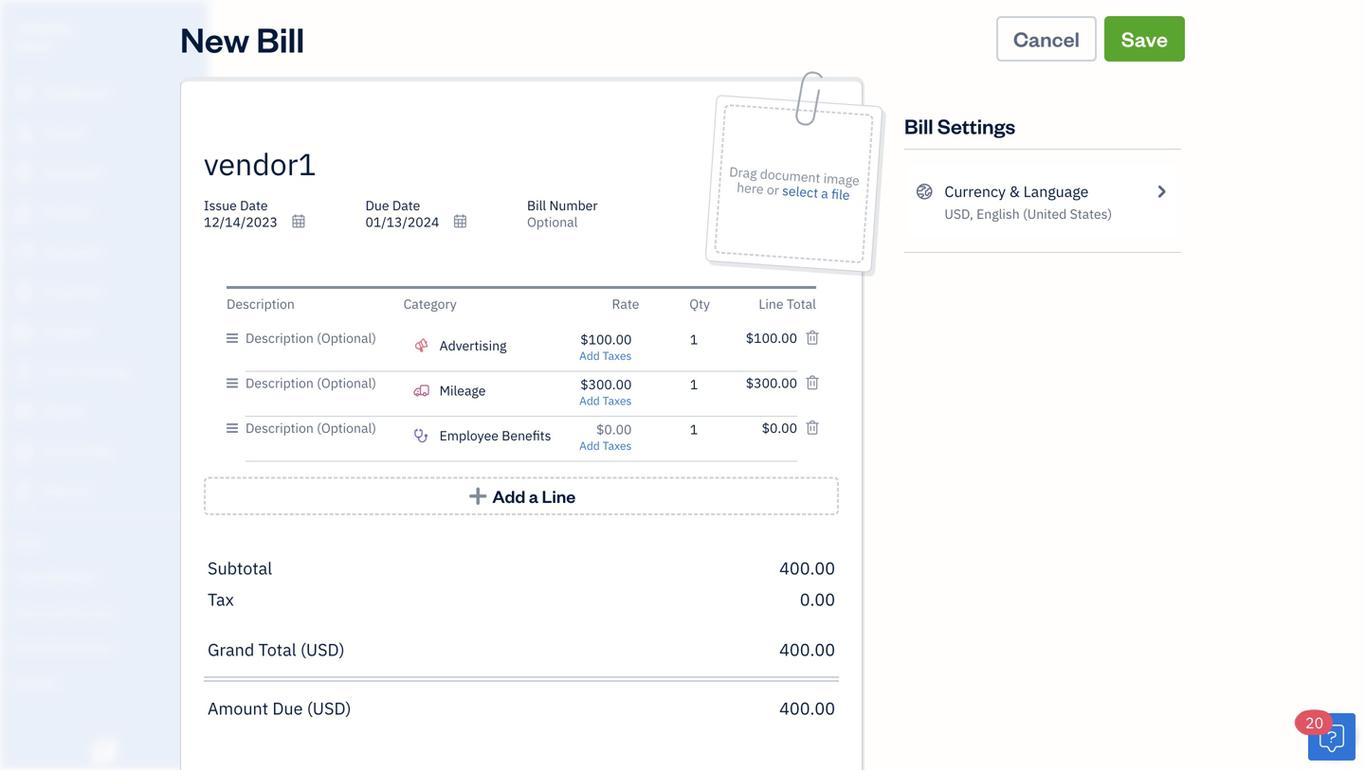 Task type: locate. For each thing, give the bounding box(es) containing it.
add a line button
[[204, 477, 839, 516]]

dashboard image
[[12, 84, 35, 103]]

&
[[1009, 182, 1020, 201]]

$300.00
[[746, 374, 797, 392]]

add taxes
[[579, 348, 632, 364], [579, 393, 632, 409], [579, 438, 632, 454]]

bank connections
[[14, 639, 111, 655]]

0 horizontal spatial settings
[[14, 674, 58, 690]]

0 horizontal spatial due
[[272, 698, 303, 720]]

category text field for $300.00
[[439, 383, 581, 399]]

currencyandlanguage image
[[916, 180, 933, 203]]

1 vertical spatial quantity text field
[[670, 421, 698, 438]]

apps link
[[5, 526, 203, 559]]

a left file
[[821, 184, 829, 202]]

1 horizontal spatial settings
[[937, 112, 1015, 139]]

bank connections link
[[5, 631, 203, 665]]

settings
[[937, 112, 1015, 139], [14, 674, 58, 690]]

rate (usd) text field for $0.00
[[596, 421, 632, 438]]

2 vertical spatial add taxes
[[579, 438, 632, 454]]

$0.00
[[762, 419, 797, 437]]

usd,
[[945, 205, 973, 223]]

0 vertical spatial rate (usd) text field
[[580, 331, 632, 348]]

add taxes button for $300.00
[[579, 393, 632, 409]]

1 horizontal spatial total
[[787, 295, 816, 313]]

0 vertical spatial settings
[[937, 112, 1015, 139]]

0 horizontal spatial date
[[240, 196, 268, 214]]

settings down bank
[[14, 674, 58, 690]]

(usd) down the "grand total (usd)"
[[307, 698, 351, 720]]

add taxes for $100.00
[[579, 348, 632, 364]]

date down vendor text box
[[392, 196, 420, 214]]

0 vertical spatial add taxes
[[579, 348, 632, 364]]

taxes for $0.00
[[603, 438, 632, 454]]

1 horizontal spatial a
[[821, 184, 829, 202]]

line inside button
[[542, 485, 576, 508]]

amount due (usd)
[[208, 698, 351, 720]]

Issue Date text field
[[204, 213, 318, 231]]

timer image
[[12, 363, 35, 382]]

1 delete line image from the top
[[805, 331, 820, 346]]

bars image
[[227, 372, 246, 395], [227, 417, 246, 440]]

1 category text field from the top
[[439, 338, 581, 354]]

description text field down description text field
[[246, 421, 403, 436]]

money image
[[12, 403, 35, 422]]

states)
[[1070, 205, 1112, 223]]

total up $100.00
[[787, 295, 816, 313]]

20 button
[[1296, 711, 1356, 761]]

1 vertical spatial (usd)
[[307, 698, 351, 720]]

total
[[787, 295, 816, 313], [258, 639, 296, 661]]

a
[[821, 184, 829, 202], [529, 485, 539, 508]]

1 horizontal spatial bill
[[527, 196, 546, 214]]

2 horizontal spatial bill
[[904, 112, 933, 139]]

due right amount at the left bottom of the page
[[272, 698, 303, 720]]

taxes
[[603, 348, 632, 364], [603, 393, 632, 409], [603, 438, 632, 454]]

add taxes button for $100.00
[[579, 348, 632, 364]]

(usd)
[[300, 639, 345, 661], [307, 698, 351, 720]]

1 vertical spatial add taxes
[[579, 393, 632, 409]]

Category text field
[[439, 338, 581, 354], [439, 383, 581, 399], [439, 428, 581, 444]]

save
[[1121, 25, 1168, 52]]

bill up currencyandlanguage "image" at the right of page
[[904, 112, 933, 139]]

3 taxes from the top
[[603, 438, 632, 454]]

bill right new
[[256, 16, 305, 61]]

0 vertical spatial add taxes button
[[579, 348, 632, 364]]

total for grand
[[258, 639, 296, 661]]

bill number
[[527, 196, 598, 214]]

0 vertical spatial (usd)
[[300, 639, 345, 661]]

1 vertical spatial description text field
[[246, 421, 403, 436]]

0 vertical spatial total
[[787, 295, 816, 313]]

2 bars image from the top
[[227, 417, 246, 440]]

description text field up description text field
[[246, 331, 403, 346]]

bill
[[256, 16, 305, 61], [904, 112, 933, 139], [527, 196, 546, 214]]

and
[[46, 604, 66, 620]]

number
[[549, 196, 598, 214]]

company
[[15, 18, 74, 36]]

add a line
[[492, 485, 576, 508]]

payment image
[[12, 244, 35, 263]]

400.00
[[779, 557, 835, 580], [779, 639, 835, 661], [779, 698, 835, 720]]

1 vertical spatial bars image
[[227, 417, 246, 440]]

2 quantity text field from the top
[[670, 421, 698, 438]]

line total
[[759, 295, 816, 313]]

2 vertical spatial rate (usd) text field
[[596, 421, 632, 438]]

delete line image right $0.00
[[805, 421, 820, 436]]

2 description text field from the top
[[246, 421, 403, 436]]

0 horizontal spatial bill
[[256, 16, 305, 61]]

0 vertical spatial delete line image
[[805, 331, 820, 346]]

1 bars image from the top
[[227, 372, 246, 395]]

1 quantity text field from the top
[[670, 376, 698, 393]]

2 category text field from the top
[[439, 383, 581, 399]]

3 category text field from the top
[[439, 428, 581, 444]]

3 add taxes from the top
[[579, 438, 632, 454]]

0 horizontal spatial total
[[258, 639, 296, 661]]

bill for new bill
[[904, 112, 933, 139]]

(usd) up amount due (usd)
[[300, 639, 345, 661]]

team members
[[14, 569, 97, 585]]

new
[[180, 16, 249, 61]]

bars image
[[227, 327, 246, 350]]

0 vertical spatial category text field
[[439, 338, 581, 354]]

Rate (USD) text field
[[580, 331, 632, 348], [580, 376, 632, 393], [596, 421, 632, 438]]

1 vertical spatial category text field
[[439, 383, 581, 399]]

0 horizontal spatial a
[[529, 485, 539, 508]]

settings up currency
[[937, 112, 1015, 139]]

quantity text field for $0.00
[[670, 421, 698, 438]]

a right plus "image"
[[529, 485, 539, 508]]

1 vertical spatial settings
[[14, 674, 58, 690]]

1 horizontal spatial due
[[365, 196, 389, 214]]

1 vertical spatial delete line image
[[805, 421, 820, 436]]

1 400.00 from the top
[[779, 557, 835, 580]]

cancel button
[[996, 16, 1097, 62]]

2 add taxes button from the top
[[579, 393, 632, 409]]

rate (usd) text field for $300.00
[[580, 376, 632, 393]]

save button
[[1104, 16, 1185, 62]]

grand total (usd)
[[208, 639, 345, 661]]

1 horizontal spatial date
[[392, 196, 420, 214]]

bank
[[14, 639, 41, 655]]

description text field for $100.00
[[246, 331, 403, 346]]

total right grand
[[258, 639, 296, 661]]

1 vertical spatial 400.00
[[779, 639, 835, 661]]

1 vertical spatial taxes
[[603, 393, 632, 409]]

bill settings
[[904, 112, 1015, 139]]

add taxes for $300.00
[[579, 393, 632, 409]]

resource center badge image
[[1308, 714, 1356, 761]]

2 400.00 from the top
[[779, 639, 835, 661]]

due down vendor text box
[[365, 196, 389, 214]]

1 add taxes from the top
[[579, 348, 632, 364]]

taxes for $100.00
[[603, 348, 632, 364]]

1 vertical spatial due
[[272, 698, 303, 720]]

0 horizontal spatial line
[[542, 485, 576, 508]]

2 delete line image from the top
[[805, 421, 820, 436]]

settings inside the main element
[[14, 674, 58, 690]]

1 add taxes button from the top
[[579, 348, 632, 364]]

date
[[240, 196, 268, 214], [392, 196, 420, 214]]

file
[[831, 185, 851, 204]]

drag
[[729, 163, 758, 182]]

1 vertical spatial add taxes button
[[579, 393, 632, 409]]

2 vertical spatial taxes
[[603, 438, 632, 454]]

1 date from the left
[[240, 196, 268, 214]]

delete line image right $100.00
[[805, 331, 820, 346]]

2 date from the left
[[392, 196, 420, 214]]

subtotal
[[208, 557, 272, 580]]

0 vertical spatial quantity text field
[[670, 376, 698, 393]]

(united
[[1023, 205, 1067, 223]]

1 vertical spatial line
[[542, 485, 576, 508]]

2 vertical spatial category text field
[[439, 428, 581, 444]]

a for file
[[821, 184, 829, 202]]

1 vertical spatial bill
[[904, 112, 933, 139]]

1 vertical spatial total
[[258, 639, 296, 661]]

quantity text field for $300.00
[[670, 376, 698, 393]]

1 vertical spatial rate (usd) text field
[[580, 376, 632, 393]]

bill left number
[[527, 196, 546, 214]]

1 description text field from the top
[[246, 331, 403, 346]]

1 taxes from the top
[[603, 348, 632, 364]]

2 taxes from the top
[[603, 393, 632, 409]]

3 add taxes button from the top
[[579, 438, 632, 454]]

delete line image for $100.00
[[805, 331, 820, 346]]

rate (usd) text field for $100.00
[[580, 331, 632, 348]]

0 vertical spatial 400.00
[[779, 557, 835, 580]]

language
[[1023, 182, 1089, 201]]

members
[[47, 569, 97, 585]]

Description text field
[[246, 331, 403, 346], [246, 421, 403, 436]]

line right plus "image"
[[542, 485, 576, 508]]

due
[[365, 196, 389, 214], [272, 698, 303, 720]]

delete line image
[[805, 331, 820, 346], [805, 421, 820, 436]]

date right issue
[[240, 196, 268, 214]]

1 horizontal spatial line
[[759, 295, 784, 313]]

company owner
[[15, 18, 74, 53]]

new bill
[[180, 16, 305, 61]]

line up $100.00
[[759, 295, 784, 313]]

2 vertical spatial add taxes button
[[579, 438, 632, 454]]

a inside add a line button
[[529, 485, 539, 508]]

2 add taxes from the top
[[579, 393, 632, 409]]

2 vertical spatial bill
[[527, 196, 546, 214]]

0 vertical spatial description text field
[[246, 331, 403, 346]]

a inside select a file
[[821, 184, 829, 202]]

add for $0.00
[[579, 438, 600, 454]]

0 vertical spatial a
[[821, 184, 829, 202]]

1 vertical spatial a
[[529, 485, 539, 508]]

add taxes button
[[579, 348, 632, 364], [579, 393, 632, 409], [579, 438, 632, 454]]

0 vertical spatial bill
[[256, 16, 305, 61]]

line
[[759, 295, 784, 313], [542, 485, 576, 508]]

0 vertical spatial taxes
[[603, 348, 632, 364]]

2 vertical spatial 400.00
[[779, 698, 835, 720]]

0 vertical spatial bars image
[[227, 372, 246, 395]]

20
[[1305, 713, 1324, 733]]

add inside button
[[492, 485, 525, 508]]

Quantity text field
[[670, 376, 698, 393], [670, 421, 698, 438]]

add
[[579, 348, 600, 364], [579, 393, 600, 409], [579, 438, 600, 454], [492, 485, 525, 508]]

3 400.00 from the top
[[779, 698, 835, 720]]



Task type: vqa. For each thing, say whether or not it's contained in the screenshot.
ORANGES associated with Ruby Oranges
no



Task type: describe. For each thing, give the bounding box(es) containing it.
select
[[782, 182, 819, 202]]

currency
[[945, 182, 1006, 201]]

image
[[823, 169, 860, 189]]

settings link
[[5, 666, 203, 700]]

freshbooks image
[[89, 740, 119, 763]]

document
[[760, 165, 821, 187]]

items
[[14, 604, 44, 620]]

taxes for $300.00
[[603, 393, 632, 409]]

add for $100.00
[[579, 348, 600, 364]]

0.00
[[800, 589, 835, 611]]

0 vertical spatial line
[[759, 295, 784, 313]]

category text field for $100.00
[[439, 338, 581, 354]]

chart image
[[12, 443, 35, 462]]

Quantity text field
[[670, 331, 698, 348]]

bars image for $300.00
[[227, 372, 246, 395]]

currency & language
[[945, 182, 1089, 201]]

client image
[[12, 124, 35, 143]]

add taxes for $0.00
[[579, 438, 632, 454]]

category text field for $0.00
[[439, 428, 581, 444]]

Bill Number text field
[[527, 213, 669, 231]]

qty
[[689, 295, 710, 313]]

chevronright image
[[1152, 180, 1170, 203]]

items and services link
[[5, 596, 203, 629]]

plus image
[[467, 487, 489, 506]]

add for $300.00
[[579, 393, 600, 409]]

report image
[[12, 483, 35, 501]]

connections
[[44, 639, 111, 655]]

Vendor text field
[[204, 145, 669, 183]]

usd, english (united states)
[[945, 205, 1112, 223]]

0 vertical spatial due
[[365, 196, 389, 214]]

issue date
[[204, 196, 268, 214]]

here
[[736, 179, 764, 198]]

main element
[[0, 0, 256, 771]]

team
[[14, 569, 44, 585]]

invoice image
[[12, 204, 35, 223]]

project image
[[12, 323, 35, 342]]

rate
[[612, 295, 639, 313]]

grand
[[208, 639, 254, 661]]

delete line image
[[805, 376, 820, 391]]

Due Date text field
[[365, 213, 479, 231]]

category
[[403, 295, 457, 313]]

apps
[[14, 534, 42, 550]]

owner
[[15, 37, 53, 53]]

$100.00
[[746, 329, 797, 347]]

drag document image here or
[[729, 163, 860, 199]]

400.00 for grand total (usd)
[[779, 639, 835, 661]]

select a file
[[782, 182, 851, 204]]

a for line
[[529, 485, 539, 508]]

estimate image
[[12, 164, 35, 183]]

Description text field
[[246, 376, 403, 391]]

or
[[766, 181, 780, 199]]

english
[[977, 205, 1020, 223]]

expense image
[[12, 283, 35, 302]]

description text field for $0.00
[[246, 421, 403, 436]]

(usd) for grand total (usd)
[[300, 639, 345, 661]]

total for line
[[787, 295, 816, 313]]

bars image for $0.00
[[227, 417, 246, 440]]

tax
[[208, 589, 234, 611]]

add taxes button for $0.00
[[579, 438, 632, 454]]

(usd) for amount due (usd)
[[307, 698, 351, 720]]

due date
[[365, 196, 420, 214]]

400.00 for subtotal
[[779, 557, 835, 580]]

team members link
[[5, 561, 203, 594]]

issue
[[204, 196, 237, 214]]

delete line image for $0.00
[[805, 421, 820, 436]]

date for issue date
[[240, 196, 268, 214]]

description
[[227, 295, 295, 313]]

date for due date
[[392, 196, 420, 214]]

bill for issue date
[[527, 196, 546, 214]]

services
[[68, 604, 114, 620]]

amount
[[208, 698, 268, 720]]

items and services
[[14, 604, 114, 620]]

cancel
[[1013, 25, 1080, 52]]



